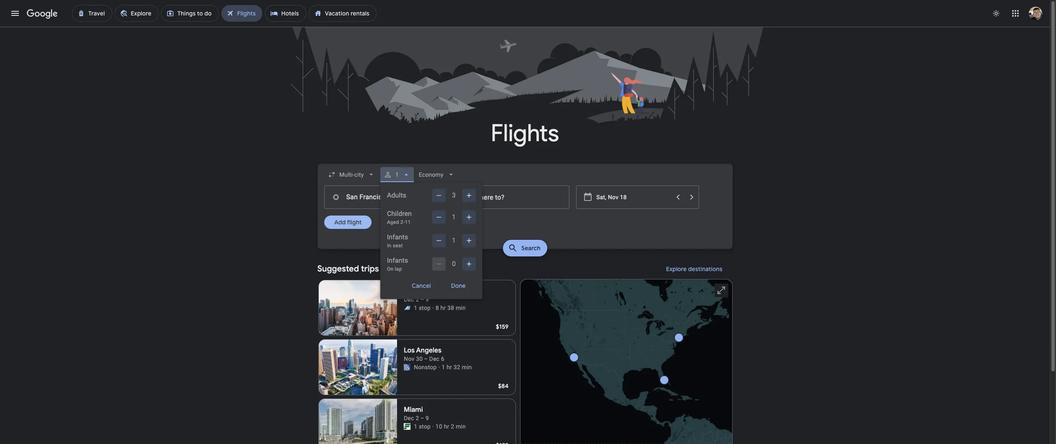 Task type: locate. For each thing, give the bounding box(es) containing it.
dec inside the miami dec 2 – 9
[[404, 416, 414, 422]]

trips
[[361, 264, 379, 275]]

 image right nonstop
[[439, 364, 440, 372]]

0 vertical spatial stop
[[419, 305, 431, 312]]

francisco
[[417, 264, 455, 275]]

explore
[[666, 266, 687, 273]]

flights
[[491, 119, 559, 149]]

suggested trips from san francisco region
[[317, 259, 733, 445]]

min for miami
[[456, 424, 466, 431]]

1 up adults
[[395, 172, 399, 178]]

2 stop from the top
[[419, 424, 431, 431]]

0 vertical spatial infants
[[387, 234, 408, 241]]

1 vertical spatial  image
[[439, 364, 440, 372]]

1 vertical spatial min
[[462, 365, 472, 371]]

 image left '8'
[[432, 304, 434, 313]]

done
[[451, 282, 466, 290]]

1
[[395, 172, 399, 178], [452, 213, 456, 221], [452, 237, 456, 245], [414, 305, 417, 312], [442, 365, 445, 371], [414, 424, 417, 431]]

2 – 9 inside the miami dec 2 – 9
[[416, 416, 429, 422]]

152 US dollars text field
[[496, 442, 509, 445]]

1 1 stop from the top
[[414, 305, 431, 312]]

2 – 9 down miami
[[416, 416, 429, 422]]

add flight button
[[324, 216, 372, 229]]

from
[[381, 264, 400, 275]]

san
[[401, 264, 416, 275]]

stop
[[419, 305, 431, 312], [419, 424, 431, 431]]

1 stop for dec
[[414, 424, 431, 431]]

10 hr 2 min
[[436, 424, 466, 431]]

1 stop
[[414, 305, 431, 312], [414, 424, 431, 431]]

1 vertical spatial 1 stop
[[414, 424, 431, 431]]

1 stop for york
[[414, 305, 431, 312]]

nonstop
[[414, 365, 437, 371]]

dec
[[404, 297, 414, 303], [404, 416, 414, 422]]

2 – 9 down york
[[416, 297, 429, 303]]

min for los angeles
[[462, 365, 472, 371]]

children aged 2-11
[[387, 210, 412, 226]]

1 vertical spatial 2 – 9
[[416, 416, 429, 422]]

2 infants from the top
[[387, 257, 408, 265]]

2 vertical spatial min
[[456, 424, 466, 431]]

infants up the lap
[[387, 257, 408, 265]]

min right 2
[[456, 424, 466, 431]]

stop left '8'
[[419, 305, 431, 312]]

dec up frontier and spirit icon
[[404, 297, 414, 303]]

main menu image
[[10, 8, 20, 18]]

on
[[387, 267, 394, 272]]

10
[[436, 424, 442, 431]]

1 stop from the top
[[419, 305, 431, 312]]

stop for york
[[419, 305, 431, 312]]

infants up seat
[[387, 234, 408, 241]]

1 2 – 9 from the top
[[416, 297, 429, 303]]

infants for 1
[[387, 234, 408, 241]]

in
[[387, 243, 391, 249]]

0 vertical spatial 1 stop
[[414, 305, 431, 312]]

min
[[456, 305, 466, 312], [462, 365, 472, 371], [456, 424, 466, 431]]

1 vertical spatial dec
[[404, 416, 414, 422]]

min right 38
[[456, 305, 466, 312]]

0 vertical spatial  image
[[432, 304, 434, 313]]

1 dec from the top
[[404, 297, 414, 303]]

1 stop down new york dec 2 – 9
[[414, 305, 431, 312]]

None field
[[324, 167, 379, 182], [416, 167, 459, 182], [324, 167, 379, 182], [416, 167, 459, 182]]

1 right frontier and spirit icon
[[414, 305, 417, 312]]

united image
[[404, 365, 411, 371]]

32
[[454, 365, 460, 371]]

 image for los angeles
[[439, 364, 440, 372]]

 image left 10
[[432, 423, 434, 431]]

hr for new york
[[441, 305, 446, 312]]

los
[[404, 347, 415, 355]]

dec up frontier icon at left
[[404, 416, 414, 422]]

8
[[436, 305, 439, 312]]

min right 32
[[462, 365, 472, 371]]

1 infants from the top
[[387, 234, 408, 241]]

cancel button
[[402, 280, 441, 293]]

change appearance image
[[986, 3, 1007, 23]]

destinations
[[688, 266, 723, 273]]

infants
[[387, 234, 408, 241], [387, 257, 408, 265]]

1 vertical spatial infants
[[387, 257, 408, 265]]

2 vertical spatial  image
[[432, 423, 434, 431]]

2 – 9
[[416, 297, 429, 303], [416, 416, 429, 422]]

30 – dec
[[416, 356, 440, 363]]

1 stop down the miami dec 2 – 9
[[414, 424, 431, 431]]

dec inside new york dec 2 – 9
[[404, 297, 414, 303]]

Departure text field
[[596, 186, 671, 209]]

explore destinations button
[[656, 259, 733, 280]]

los angeles nov 30 – dec 6
[[404, 347, 444, 363]]

2 2 – 9 from the top
[[416, 416, 429, 422]]

0 vertical spatial hr
[[441, 305, 446, 312]]

2 vertical spatial hr
[[444, 424, 449, 431]]

hr left 32
[[447, 365, 452, 371]]

0 vertical spatial min
[[456, 305, 466, 312]]

1 vertical spatial hr
[[447, 365, 452, 371]]

2 1 stop from the top
[[414, 424, 431, 431]]

hr right '8'
[[441, 305, 446, 312]]

stop left 10
[[419, 424, 431, 431]]

 image
[[432, 304, 434, 313], [439, 364, 440, 372], [432, 423, 434, 431]]

hr left 2
[[444, 424, 449, 431]]

hr
[[441, 305, 446, 312], [447, 365, 452, 371], [444, 424, 449, 431]]

1 vertical spatial stop
[[419, 424, 431, 431]]

york
[[419, 288, 433, 296]]

0 vertical spatial dec
[[404, 297, 414, 303]]

2 dec from the top
[[404, 416, 414, 422]]

aged
[[387, 220, 399, 226]]

Flight search field
[[311, 164, 739, 300]]

children
[[387, 210, 412, 218]]

0 vertical spatial 2 – 9
[[416, 297, 429, 303]]



Task type: describe. For each thing, give the bounding box(es) containing it.
suggested
[[317, 264, 359, 275]]

frontier image
[[404, 424, 411, 431]]

2-
[[401, 220, 405, 226]]

84 US dollars text field
[[498, 383, 509, 390]]

1 inside popup button
[[395, 172, 399, 178]]

stop for dec
[[419, 424, 431, 431]]

search button
[[503, 240, 547, 257]]

2 – 9 inside new york dec 2 – 9
[[416, 297, 429, 303]]

Where to? text field
[[449, 186, 570, 209]]

explore destinations
[[666, 266, 723, 273]]

1 right frontier icon at left
[[414, 424, 417, 431]]

1 button
[[380, 165, 414, 185]]

0
[[452, 260, 456, 268]]

adults
[[387, 192, 406, 200]]

add
[[334, 219, 346, 226]]

nov
[[404, 356, 415, 363]]

1 down the '6'
[[442, 365, 445, 371]]

search
[[521, 245, 540, 252]]

flight
[[347, 219, 362, 226]]

$84
[[498, 383, 509, 390]]

new
[[404, 288, 418, 296]]

miami
[[404, 406, 423, 415]]

 image for new york
[[432, 304, 434, 313]]

infants on lap
[[387, 257, 408, 272]]

suggested trips from san francisco
[[317, 264, 455, 275]]

1 hr 32 min
[[442, 365, 472, 371]]

infants for 0
[[387, 257, 408, 265]]

1 down the 3
[[452, 213, 456, 221]]

frontier and spirit image
[[404, 305, 411, 312]]

159 US dollars text field
[[496, 324, 509, 331]]

miami dec 2 – 9
[[404, 406, 429, 422]]

add flight
[[334, 219, 362, 226]]

6
[[441, 356, 444, 363]]

number of passengers dialog
[[380, 182, 482, 300]]

1 up 0
[[452, 237, 456, 245]]

 image for miami
[[432, 423, 434, 431]]

lap
[[395, 267, 402, 272]]

3
[[452, 192, 456, 200]]

38
[[448, 305, 454, 312]]

$159
[[496, 324, 509, 331]]

infants in seat
[[387, 234, 408, 249]]

hr for miami
[[444, 424, 449, 431]]

2
[[451, 424, 454, 431]]

hr for los angeles
[[447, 365, 452, 371]]

angeles
[[416, 347, 442, 355]]

11
[[405, 220, 411, 226]]

new york dec 2 – 9
[[404, 288, 433, 303]]

seat
[[393, 243, 403, 249]]

done button
[[441, 280, 476, 293]]

min for new york
[[456, 305, 466, 312]]

cancel
[[412, 282, 431, 290]]

8 hr 38 min
[[436, 305, 466, 312]]



Task type: vqa. For each thing, say whether or not it's contained in the screenshot.
middle the min
yes



